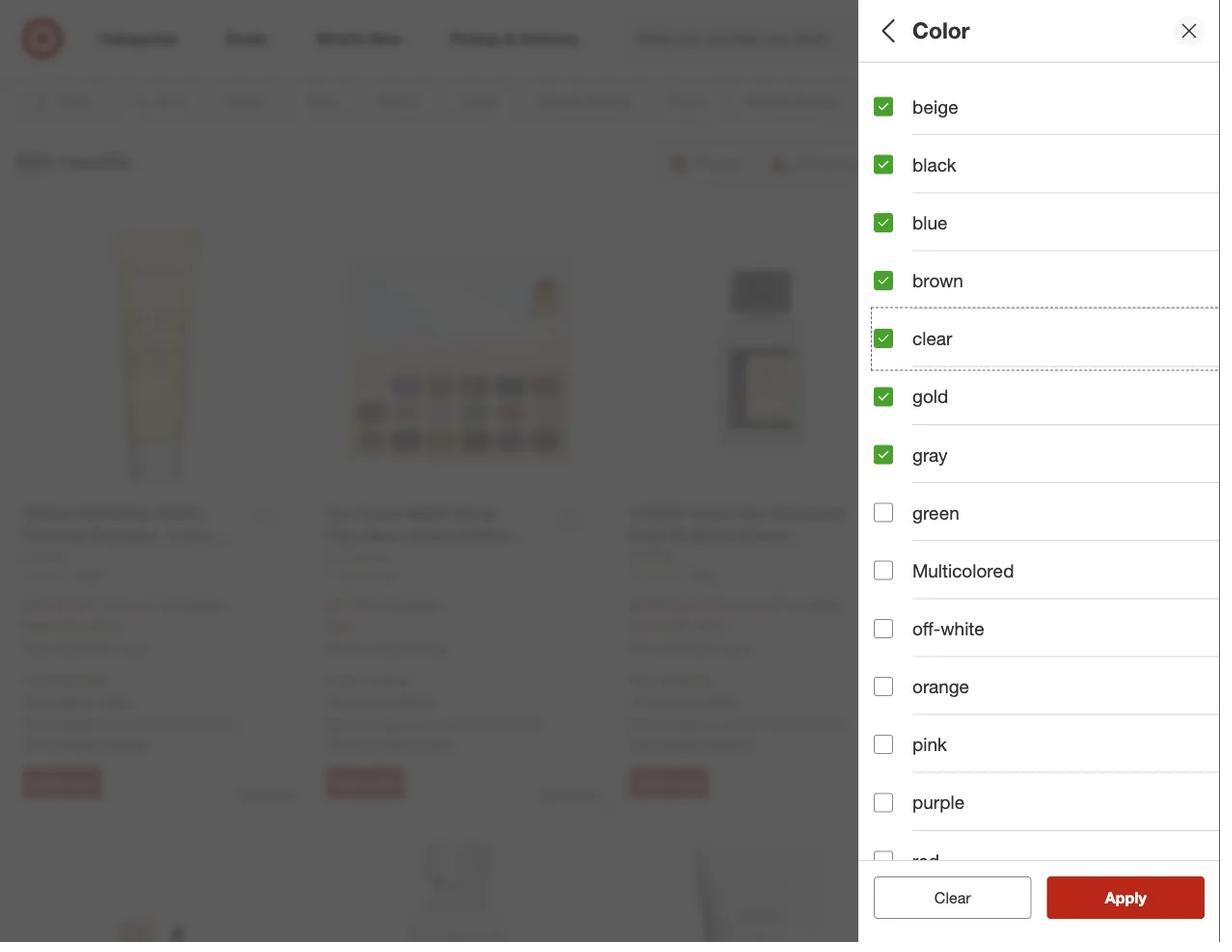 Task type: vqa. For each thing, say whether or not it's contained in the screenshot.
'Lamar'
yes



Task type: locate. For each thing, give the bounding box(es) containing it.
reg down 6
[[376, 597, 396, 614]]

available for $24.00
[[48, 716, 100, 733]]

2 horizontal spatial south
[[767, 716, 803, 733]]

2 at from the left
[[407, 716, 419, 733]]

sale
[[23, 618, 49, 634], [326, 618, 352, 634], [629, 618, 655, 634], [932, 619, 959, 635]]

when down $27.00
[[326, 641, 356, 655]]

when down $24.00
[[23, 641, 53, 655]]

3 austin from the left
[[726, 716, 763, 733]]

1 horizontal spatial available
[[351, 716, 404, 733]]

2 horizontal spatial check nearby stores button
[[629, 734, 754, 753]]

online down /fluid at the bottom right of the page
[[721, 641, 752, 655]]

stores for $24.00
[[110, 735, 148, 752]]

0 horizontal spatial nearby
[[65, 735, 107, 752]]

austin for $24.00
[[119, 716, 157, 733]]

clear inside 'button'
[[925, 888, 961, 907]]

pink
[[913, 734, 947, 756]]

* inside free shipping * exclusions apply.
[[932, 693, 937, 710]]

clear right gray;
[[1101, 303, 1131, 320]]

online up benefit button
[[1024, 642, 1055, 656]]

sale inside $5.95 ( $5.89 /fluid ounce ) reg $8.50 sale ends today when purchased online
[[629, 618, 655, 634]]

sponsored for $27.00
[[541, 788, 598, 803]]

purchased down $54.00
[[359, 641, 414, 655]]

all
[[874, 17, 901, 44]]

0 horizontal spatial reg
[[159, 597, 178, 614]]

clear all
[[925, 888, 981, 907]]

type inside button
[[917, 825, 957, 848]]

apply. for exclusions apply. link underneath $5.95 ( $5.89 /fluid ounce ) reg $8.50 sale ends today when purchased online
[[702, 693, 738, 709]]

0 horizontal spatial free shipping * * exclusions apply. not available at austin south lamar check nearby stores
[[23, 672, 238, 752]]

exclusions apply. link down $5.95 ( $5.89 /fluid ounce ) reg $8.50 sale ends today when purchased online
[[634, 693, 738, 709]]

sale inside the $24.00 ( $5.71 /ounce ) reg $30.00 sale ends today when purchased online
[[23, 618, 49, 634]]

free down the $5.95
[[629, 672, 656, 689]]

sale inside $3.50 - $8.40 sale ends today when purchased online
[[932, 619, 959, 635]]

ends down $24.00
[[53, 618, 83, 634]]

apply. down $27.00 reg $54.00 sale when purchased online
[[399, 693, 435, 709]]

south
[[161, 716, 197, 733], [464, 716, 500, 733], [767, 716, 803, 733]]

off-white checkbox
[[874, 619, 893, 638]]

( inside the $24.00 ( $5.71 /ounce ) reg $30.00 sale ends today when purchased online
[[73, 597, 76, 614]]

2 free shipping * * exclusions apply. not available at austin south lamar check nearby stores from the left
[[326, 672, 542, 752]]

) down the 1997 link
[[778, 597, 782, 614]]

type
[[874, 150, 915, 172], [917, 825, 957, 848]]

0 horizontal spatial check
[[23, 735, 62, 752]]

) down the 865 link
[[151, 597, 155, 614]]

0 horizontal spatial clear
[[913, 328, 953, 350]]

0 horizontal spatial south
[[161, 716, 197, 733]]

apply. down health facts button
[[1005, 693, 1041, 710]]

today down /fluid at the bottom right of the page
[[693, 618, 727, 634]]

color inside the color beige; black; blue; brown; gold; gray; clear
[[874, 278, 921, 301]]

apply. down $5.95 ( $5.89 /fluid ounce ) reg $8.50 sale ends today when purchased online
[[702, 693, 738, 709]]

1 vertical spatial clear
[[913, 328, 953, 350]]

price button
[[874, 400, 1220, 468]]

results right 584
[[59, 148, 130, 175]]

free down $24.00
[[23, 672, 49, 689]]

1 horizontal spatial )
[[778, 597, 782, 614]]

reg left $30.00
[[159, 597, 178, 614]]

2 ( from the left
[[670, 597, 674, 614]]

)
[[151, 597, 155, 614], [778, 597, 782, 614]]

0 horizontal spatial results
[[59, 148, 130, 175]]

b
[[1214, 236, 1220, 253]]

865 link
[[23, 566, 287, 583]]

health
[[874, 623, 931, 645]]

1 horizontal spatial sponsored
[[541, 788, 598, 803]]

1 horizontal spatial reg
[[376, 597, 396, 614]]

1 free shipping * * exclusions apply. not available at austin south lamar check nearby stores from the left
[[23, 672, 238, 752]]

when inside $3.50 - $8.40 sale ends today when purchased online
[[932, 642, 962, 656]]

shade range
[[874, 488, 990, 510]]

( inside $5.95 ( $5.89 /fluid ounce ) reg $8.50 sale ends today when purchased online
[[670, 597, 674, 614]]

0 vertical spatial results
[[59, 148, 130, 175]]

ends inside $5.95 ( $5.89 /fluid ounce ) reg $8.50 sale ends today when purchased online
[[659, 618, 689, 634]]

0 horizontal spatial today
[[86, 618, 120, 634]]

$24.00 ( $5.71 /ounce ) reg $30.00 sale ends today when purchased online
[[23, 596, 223, 655]]

1 clear from the left
[[925, 888, 961, 907]]

/fluid
[[707, 597, 737, 614]]

type inside 'button'
[[874, 150, 915, 172]]

2 horizontal spatial ends
[[962, 619, 992, 635]]

2 horizontal spatial austin
[[726, 716, 763, 733]]

2 check nearby stores button from the left
[[326, 734, 451, 753]]

color beige; black; blue; brown; gold; gray; clear
[[874, 278, 1131, 320]]

at for $24.00
[[104, 716, 116, 733]]

brown checkbox
[[874, 271, 893, 290]]

2 check from the left
[[326, 735, 365, 752]]

clear for clear
[[935, 888, 971, 907]]

3 available from the left
[[654, 716, 707, 733]]

exclusions apply. link
[[27, 693, 132, 709], [331, 693, 435, 709], [634, 693, 738, 709], [937, 693, 1041, 710]]

1 lamar from the left
[[200, 716, 238, 733]]

3 reg from the left
[[786, 597, 805, 614]]

0 horizontal spatial type
[[874, 150, 915, 172]]

1 horizontal spatial type
[[917, 825, 957, 848]]

wellness standard
[[874, 758, 1036, 780]]

0 horizontal spatial austin
[[119, 716, 157, 733]]

color inside 'color' dialog
[[913, 17, 970, 44]]

when down the off-white
[[932, 642, 962, 656]]

0 vertical spatial clear
[[1101, 303, 1131, 320]]

$5.95
[[629, 596, 667, 615]]

2 horizontal spatial stores
[[717, 735, 754, 752]]

2 austin from the left
[[423, 716, 460, 733]]

-
[[974, 597, 980, 616]]

free up benefit
[[932, 673, 959, 690]]

shipping down $3.50 - $8.40 sale ends today when purchased online
[[963, 673, 1014, 690]]

1 horizontal spatial stores
[[414, 735, 451, 752]]

reg left $8.50
[[786, 597, 805, 614]]

2 stores from the left
[[414, 735, 451, 752]]

1 ( from the left
[[73, 597, 76, 614]]

color up the beige;
[[874, 278, 921, 301]]

purchased inside the $24.00 ( $5.71 /ounce ) reg $30.00 sale ends today when purchased online
[[56, 641, 111, 655]]

1 horizontal spatial clear
[[1101, 303, 1131, 320]]

2 horizontal spatial lamar
[[807, 716, 845, 733]]

2 available from the left
[[351, 716, 404, 733]]

0 horizontal spatial at
[[104, 716, 116, 733]]

$27.00 reg $54.00 sale when purchased online
[[326, 596, 448, 655]]

0 vertical spatial type
[[874, 150, 915, 172]]

1 check from the left
[[23, 735, 62, 752]]

1 horizontal spatial ends
[[659, 618, 689, 634]]

2 not from the left
[[326, 716, 348, 733]]

deals button
[[874, 63, 1220, 130]]

2 horizontal spatial free shipping * * exclusions apply. not available at austin south lamar check nearby stores
[[629, 672, 845, 752]]

3 check from the left
[[629, 735, 668, 752]]

0 horizontal spatial sponsored
[[237, 788, 294, 803]]

gray
[[913, 444, 948, 466]]

see results
[[1085, 888, 1167, 907]]

see
[[1085, 888, 1113, 907]]

0 horizontal spatial ends
[[53, 618, 83, 634]]

purchased down white
[[965, 642, 1020, 656]]

2 horizontal spatial not
[[629, 716, 651, 733]]

check for $27.00
[[326, 735, 365, 752]]

apply. for exclusions apply. link underneath $27.00 reg $54.00 sale when purchased online
[[399, 693, 435, 709]]

3 lamar from the left
[[807, 716, 845, 733]]

$8.50
[[809, 597, 842, 614]]

when down the $5.95
[[629, 641, 659, 655]]

2 horizontal spatial today
[[996, 619, 1030, 635]]

2 horizontal spatial nearby
[[672, 735, 713, 752]]

when inside $5.95 ( $5.89 /fluid ounce ) reg $8.50 sale ends today when purchased online
[[629, 641, 659, 655]]

today down $5.71
[[86, 618, 120, 634]]

clear down red
[[935, 888, 971, 907]]

apply button
[[1047, 877, 1205, 919]]

$5.95 ( $5.89 /fluid ounce ) reg $8.50 sale ends today when purchased online
[[629, 596, 842, 655]]

1 horizontal spatial nearby
[[369, 735, 410, 752]]

results
[[59, 148, 130, 175], [1117, 888, 1167, 907]]

online inside $3.50 - $8.40 sale ends today when purchased online
[[1024, 642, 1055, 656]]

sponsored for $24.00
[[237, 788, 294, 803]]

purchased down $5.89
[[662, 641, 717, 655]]

2 ) from the left
[[778, 597, 782, 614]]

shipping down $5.95 ( $5.89 /fluid ounce ) reg $8.50 sale ends today when purchased online
[[660, 672, 711, 689]]

( right the $5.95
[[670, 597, 674, 614]]

clear left all
[[925, 888, 961, 907]]

see results button
[[1047, 877, 1205, 919]]

apply.
[[96, 693, 132, 709], [399, 693, 435, 709], [702, 693, 738, 709], [1005, 693, 1041, 710]]

(
[[73, 597, 76, 614], [670, 597, 674, 614]]

purchased
[[56, 641, 111, 655], [359, 641, 414, 655], [662, 641, 717, 655], [965, 642, 1020, 656]]

online down /ounce
[[114, 641, 145, 655]]

2 lamar from the left
[[504, 716, 542, 733]]

color for color
[[913, 17, 970, 44]]

online
[[114, 641, 145, 655], [417, 641, 448, 655], [721, 641, 752, 655], [1024, 642, 1055, 656]]

online down $54.00
[[417, 641, 448, 655]]

at for $27.00
[[407, 716, 419, 733]]

black
[[913, 154, 957, 176]]

today down $8.40
[[996, 619, 1030, 635]]

3 south from the left
[[767, 716, 803, 733]]

1 horizontal spatial (
[[670, 597, 674, 614]]

$27.00
[[326, 596, 372, 615]]

brown;
[[989, 303, 1030, 320]]

1 horizontal spatial at
[[407, 716, 419, 733]]

reg
[[159, 597, 178, 614], [376, 597, 396, 614], [786, 597, 805, 614]]

0 horizontal spatial stores
[[110, 735, 148, 752]]

when
[[23, 641, 53, 655], [326, 641, 356, 655], [629, 641, 659, 655], [932, 642, 962, 656]]

beige;
[[874, 303, 912, 320]]

0 vertical spatial color
[[913, 17, 970, 44]]

apply. down the $24.00 ( $5.71 /ounce ) reg $30.00 sale ends today when purchased online
[[96, 693, 132, 709]]

clear button
[[874, 877, 1032, 919]]

when inside the $24.00 ( $5.71 /ounce ) reg $30.00 sale ends today when purchased online
[[23, 641, 53, 655]]

( right $24.00
[[73, 597, 76, 614]]

advertisement region
[[31, 0, 1189, 45]]

gold checkbox
[[874, 387, 893, 406]]

clear inside button
[[935, 888, 971, 907]]

1 nearby from the left
[[65, 735, 107, 752]]

2 nearby from the left
[[369, 735, 410, 752]]

1 horizontal spatial check
[[326, 735, 365, 752]]

What can we help you find? suggestions appear below search field
[[626, 17, 976, 60]]

check
[[23, 735, 62, 752], [326, 735, 365, 752], [629, 735, 668, 752]]

guest rating button
[[874, 333, 1220, 400]]

0 horizontal spatial available
[[48, 716, 100, 733]]

wellness standard button
[[874, 738, 1220, 806]]

purchased down $5.71
[[56, 641, 111, 655]]

1 check nearby stores button from the left
[[23, 734, 148, 753]]

1 horizontal spatial today
[[693, 618, 727, 634]]

blue;
[[955, 303, 985, 320]]

1 austin from the left
[[119, 716, 157, 733]]

1 horizontal spatial austin
[[423, 716, 460, 733]]

1802;
[[1177, 236, 1211, 253]]

1 not from the left
[[23, 716, 44, 733]]

2 horizontal spatial check
[[629, 735, 668, 752]]

/ounce
[[109, 597, 151, 614]]

1 horizontal spatial south
[[464, 716, 500, 733]]

1 horizontal spatial free shipping * * exclusions apply. not available at austin south lamar check nearby stores
[[326, 672, 542, 752]]

0 horizontal spatial not
[[23, 716, 44, 733]]

1 south from the left
[[161, 716, 197, 733]]

3 nearby from the left
[[672, 735, 713, 752]]

shipping
[[53, 672, 105, 689], [356, 672, 408, 689], [660, 672, 711, 689], [963, 673, 1014, 690]]

2 horizontal spatial available
[[654, 716, 707, 733]]

2 reg from the left
[[376, 597, 396, 614]]

1 at from the left
[[104, 716, 116, 733]]

results inside button
[[1117, 888, 1167, 907]]

apply
[[1105, 888, 1147, 907]]

gold;
[[1034, 303, 1064, 320]]

type down beige option
[[874, 150, 915, 172]]

ends
[[53, 618, 83, 634], [659, 618, 689, 634], [962, 619, 992, 635]]

green checkbox
[[874, 503, 893, 522]]

0 horizontal spatial )
[[151, 597, 155, 614]]

1 horizontal spatial results
[[1117, 888, 1167, 907]]

beige
[[913, 96, 959, 118]]

2 horizontal spatial reg
[[786, 597, 805, 614]]

clear up guest rating
[[913, 328, 953, 350]]

ends down $5.89
[[659, 618, 689, 634]]

0 horizontal spatial lamar
[[200, 716, 238, 733]]

1 vertical spatial color
[[874, 278, 921, 301]]

1 vertical spatial type
[[917, 825, 957, 848]]

1 available from the left
[[48, 716, 100, 733]]

product form
[[874, 555, 993, 577]]

0 horizontal spatial check nearby stores button
[[23, 734, 148, 753]]

brown
[[913, 270, 964, 292]]

hills;
[[985, 236, 1014, 253]]

*
[[105, 672, 109, 689], [408, 672, 413, 689], [711, 672, 716, 689], [23, 693, 27, 709], [326, 693, 331, 709], [629, 693, 634, 709], [932, 693, 937, 710]]

beverly
[[937, 236, 981, 253]]

1997
[[689, 567, 715, 582]]

1 horizontal spatial not
[[326, 716, 348, 733]]

lamar
[[200, 716, 238, 733], [504, 716, 542, 733], [807, 716, 845, 733]]

( for $5.95
[[670, 597, 674, 614]]

results right see
[[1117, 888, 1167, 907]]

sale inside $27.00 reg $54.00 sale when purchased online
[[326, 618, 352, 634]]

lamar for $24.00
[[200, 716, 238, 733]]

ends down "-"
[[962, 619, 992, 635]]

blue checkbox
[[874, 213, 893, 232]]

lamar for $27.00
[[504, 716, 542, 733]]

0 horizontal spatial (
[[73, 597, 76, 614]]

rating
[[931, 353, 988, 375]]

gray checkbox
[[874, 445, 893, 464]]

black checkbox
[[874, 155, 893, 174]]

color right all
[[913, 17, 970, 44]]

multicolored
[[913, 560, 1014, 582]]

1 stores from the left
[[110, 735, 148, 752]]

1 reg from the left
[[159, 597, 178, 614]]

1 horizontal spatial lamar
[[504, 716, 542, 733]]

check nearby stores button
[[23, 734, 148, 753], [326, 734, 451, 753], [629, 734, 754, 753]]

free shipping * exclusions apply.
[[932, 673, 1041, 710]]

free down $27.00 reg $54.00 sale when purchased online
[[326, 672, 353, 689]]

2 horizontal spatial at
[[711, 716, 722, 733]]

stores
[[110, 735, 148, 752], [414, 735, 451, 752], [717, 735, 754, 752]]

type up red
[[917, 825, 957, 848]]

2 south from the left
[[464, 716, 500, 733]]

black;
[[915, 303, 952, 320]]

1 vertical spatial results
[[1117, 888, 1167, 907]]

2 clear from the left
[[935, 888, 971, 907]]

1 ) from the left
[[151, 597, 155, 614]]

1 horizontal spatial check nearby stores button
[[326, 734, 451, 753]]

purchased inside $27.00 reg $54.00 sale when purchased online
[[359, 641, 414, 655]]



Task type: describe. For each thing, give the bounding box(es) containing it.
gray;
[[1068, 303, 1098, 320]]

all filters
[[874, 17, 967, 44]]

south for $24.00
[[161, 716, 197, 733]]

clear all button
[[874, 877, 1032, 919]]

$3.50 - $8.40 sale ends today when purchased online
[[932, 597, 1055, 656]]

off-white
[[913, 618, 985, 640]]

exclusions apply. link down the $24.00 ( $5.71 /ounce ) reg $30.00 sale ends today when purchased online
[[27, 693, 132, 709]]

gold
[[913, 386, 949, 408]]

search
[[963, 31, 1009, 50]]

red
[[913, 850, 940, 872]]

beekman
[[1116, 236, 1173, 253]]

shipping down $27.00 reg $54.00 sale when purchased online
[[356, 672, 408, 689]]

6
[[386, 567, 392, 582]]

7 link
[[1159, 17, 1201, 60]]

not for $24.00
[[23, 716, 44, 733]]

free inside free shipping * exclusions apply.
[[932, 673, 959, 690]]

deals
[[874, 83, 923, 105]]

anastasia
[[874, 236, 933, 253]]

apply. for exclusions apply. link under the $24.00 ( $5.71 /ounce ) reg $30.00 sale ends today when purchased online
[[96, 693, 132, 709]]

1997 link
[[629, 566, 894, 583]]

results for see results
[[1117, 888, 1167, 907]]

Multicolored checkbox
[[874, 561, 893, 580]]

pink checkbox
[[874, 735, 893, 755]]

beautyblender;
[[1018, 236, 1112, 253]]

standard
[[956, 758, 1036, 780]]

exclusions apply. link down $27.00 reg $54.00 sale when purchased online
[[331, 693, 435, 709]]

exclusions inside free shipping * exclusions apply.
[[937, 693, 1001, 710]]

results for 584 results
[[59, 148, 130, 175]]

check nearby stores button for $24.00
[[23, 734, 148, 753]]

today inside the $24.00 ( $5.71 /ounce ) reg $30.00 sale ends today when purchased online
[[86, 618, 120, 634]]

clear checkbox
[[874, 329, 893, 348]]

filters
[[907, 17, 967, 44]]

facts
[[936, 623, 983, 645]]

orange
[[913, 676, 970, 698]]

brand
[[874, 211, 927, 233]]

all filters dialog
[[859, 0, 1220, 943]]

purple
[[913, 792, 965, 814]]

7
[[1188, 20, 1193, 32]]

wellness
[[874, 758, 951, 780]]

ends inside the $24.00 ( $5.71 /ounce ) reg $30.00 sale ends today when purchased online
[[53, 618, 83, 634]]

price
[[874, 420, 919, 442]]

health facts button
[[874, 603, 1220, 670]]

ounce
[[741, 597, 778, 614]]

color for color beige; black; blue; brown; gold; gray; clear
[[874, 278, 921, 301]]

2 horizontal spatial sponsored
[[1132, 46, 1189, 61]]

9227
[[992, 568, 1018, 583]]

online inside $27.00 reg $54.00 sale when purchased online
[[417, 641, 448, 655]]

available for $27.00
[[351, 716, 404, 733]]

today inside $5.95 ( $5.89 /fluid ounce ) reg $8.50 sale ends today when purchased online
[[693, 618, 727, 634]]

today inside $3.50 - $8.40 sale ends today when purchased online
[[996, 619, 1030, 635]]

584 results
[[15, 148, 130, 175]]

skin type button
[[874, 806, 1220, 873]]

3 free shipping * * exclusions apply. not available at austin south lamar check nearby stores from the left
[[629, 672, 845, 752]]

form
[[949, 555, 993, 577]]

online inside the $24.00 ( $5.71 /ounce ) reg $30.00 sale ends today when purchased online
[[114, 641, 145, 655]]

skin type
[[874, 825, 957, 848]]

nearby for $24.00
[[65, 735, 107, 752]]

reg inside $27.00 reg $54.00 sale when purchased online
[[376, 597, 396, 614]]

skin
[[874, 825, 912, 848]]

free shipping * * exclusions apply. not available at austin south lamar check nearby stores for $24.00
[[23, 672, 238, 752]]

shipping inside free shipping * exclusions apply.
[[963, 673, 1014, 690]]

clear inside 'color' dialog
[[913, 328, 953, 350]]

3 not from the left
[[629, 716, 651, 733]]

$24.00
[[23, 596, 69, 615]]

product
[[874, 555, 943, 577]]

brand anastasia beverly hills; beautyblender; beekman 1802; b
[[874, 211, 1220, 253]]

south for $27.00
[[464, 716, 500, 733]]

exclusions apply. link up standard
[[937, 693, 1041, 710]]

check for $24.00
[[23, 735, 62, 752]]

shade
[[874, 488, 929, 510]]

clear inside the color beige; black; blue; brown; gold; gray; clear
[[1101, 303, 1131, 320]]

865
[[82, 567, 102, 582]]

health facts
[[874, 623, 983, 645]]

not for $27.00
[[326, 716, 348, 733]]

apply. inside free shipping * exclusions apply.
[[1005, 693, 1041, 710]]

search button
[[963, 17, 1009, 64]]

check nearby stores button for $27.00
[[326, 734, 451, 753]]

3 at from the left
[[711, 716, 722, 733]]

$5.71
[[76, 597, 109, 614]]

ends inside $3.50 - $8.40 sale ends today when purchased online
[[962, 619, 992, 635]]

shipping down the $24.00 ( $5.71 /ounce ) reg $30.00 sale ends today when purchased online
[[53, 672, 105, 689]]

3 check nearby stores button from the left
[[629, 734, 754, 753]]

green
[[913, 502, 960, 524]]

benefit button
[[874, 670, 1220, 738]]

reg inside $5.95 ( $5.89 /fluid ounce ) reg $8.50 sale ends today when purchased online
[[786, 597, 805, 614]]

product form button
[[874, 535, 1220, 603]]

3 stores from the left
[[717, 735, 754, 752]]

purple checkbox
[[874, 793, 893, 813]]

guest
[[874, 353, 926, 375]]

when inside $27.00 reg $54.00 sale when purchased online
[[326, 641, 356, 655]]

orange checkbox
[[874, 677, 893, 696]]

online inside $5.95 ( $5.89 /fluid ounce ) reg $8.50 sale ends today when purchased online
[[721, 641, 752, 655]]

( for $24.00
[[73, 597, 76, 614]]

type button
[[874, 130, 1220, 198]]

$5.89
[[674, 597, 707, 614]]

nearby for $27.00
[[369, 735, 410, 752]]

) inside $5.95 ( $5.89 /fluid ounce ) reg $8.50 sale ends today when purchased online
[[778, 597, 782, 614]]

584
[[15, 148, 52, 175]]

free shipping * * exclusions apply. not available at austin south lamar check nearby stores for $27.00
[[326, 672, 542, 752]]

guest rating
[[874, 353, 988, 375]]

blue
[[913, 212, 948, 234]]

beige checkbox
[[874, 97, 893, 116]]

all
[[966, 888, 981, 907]]

color dialog
[[859, 0, 1220, 943]]

benefit
[[874, 690, 936, 713]]

6 link
[[326, 566, 590, 583]]

off-
[[913, 618, 941, 640]]

clear for clear all
[[925, 888, 961, 907]]

stores for $27.00
[[414, 735, 451, 752]]

9227 link
[[932, 567, 1198, 584]]

$30.00
[[182, 597, 223, 614]]

$54.00
[[399, 597, 440, 614]]

$3.50
[[932, 597, 970, 616]]

austin for $27.00
[[423, 716, 460, 733]]

purchased inside $3.50 - $8.40 sale ends today when purchased online
[[965, 642, 1020, 656]]

purchased inside $5.95 ( $5.89 /fluid ounce ) reg $8.50 sale ends today when purchased online
[[662, 641, 717, 655]]

reg inside the $24.00 ( $5.71 /ounce ) reg $30.00 sale ends today when purchased online
[[159, 597, 178, 614]]

white
[[941, 618, 985, 640]]

) inside the $24.00 ( $5.71 /ounce ) reg $30.00 sale ends today when purchased online
[[151, 597, 155, 614]]

range
[[934, 488, 990, 510]]



